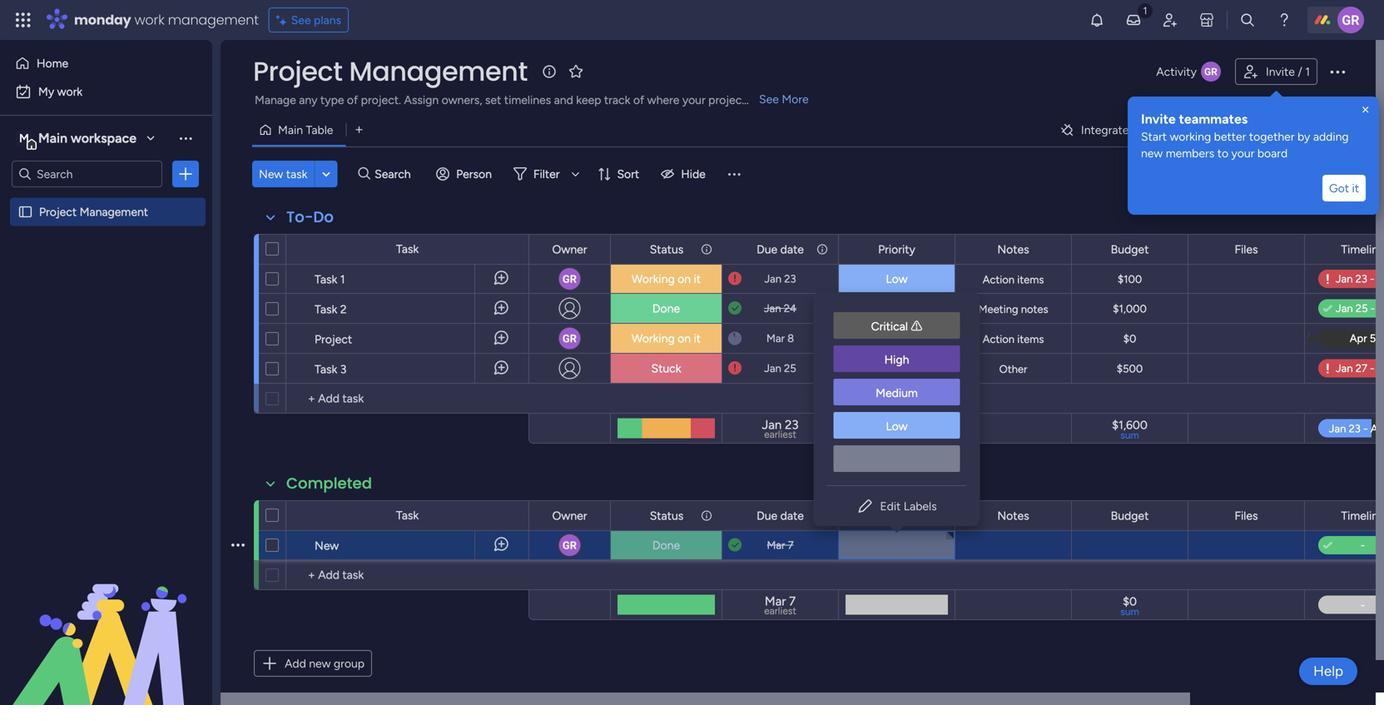 Task type: describe. For each thing, give the bounding box(es) containing it.
person
[[456, 167, 492, 181]]

timeline for completed
[[1341, 509, 1384, 523]]

edit labels
[[880, 499, 937, 513]]

2 working from the top
[[632, 331, 675, 345]]

status for completed
[[650, 509, 684, 523]]

jan inside jan 23 earliest
[[762, 417, 782, 432]]

assign
[[404, 93, 439, 107]]

2 done from the top
[[653, 538, 680, 552]]

add view image
[[356, 124, 363, 136]]

$0 for $0
[[1123, 332, 1136, 345]]

items for high
[[1017, 333, 1044, 346]]

earliest for jan
[[764, 428, 797, 440]]

monday marketplace image
[[1199, 12, 1215, 28]]

integrate
[[1081, 123, 1129, 137]]

24
[[784, 302, 797, 315]]

meeting notes
[[978, 303, 1048, 316]]

m
[[19, 131, 29, 145]]

2 of from the left
[[633, 93, 644, 107]]

more
[[782, 92, 809, 106]]

automate
[[1251, 123, 1303, 137]]

invite / 1
[[1266, 65, 1310, 79]]

items for working on it
[[1017, 273, 1044, 286]]

high for working on it
[[884, 331, 909, 345]]

add new group
[[285, 656, 365, 670]]

medium inside option
[[876, 386, 918, 400]]

invite members image
[[1162, 12, 1179, 28]]

⚠️️
[[911, 319, 923, 333]]

project
[[709, 93, 746, 107]]

low for working on it
[[886, 272, 908, 286]]

better
[[1214, 129, 1246, 144]]

my work
[[38, 84, 82, 99]]

and
[[554, 93, 573, 107]]

integrate button
[[1053, 112, 1214, 147]]

jan for jan 23
[[765, 272, 782, 286]]

new task
[[259, 167, 308, 181]]

25
[[784, 362, 796, 375]]

plans
[[314, 13, 341, 27]]

help
[[1314, 663, 1343, 680]]

project management list box
[[0, 194, 212, 451]]

task for task 1
[[315, 272, 337, 286]]

jan 23 earliest
[[762, 417, 799, 440]]

7 for mar 7
[[788, 539, 794, 552]]

1 budget from the top
[[1111, 242, 1149, 256]]

monday work management
[[74, 10, 259, 29]]

2 files field from the top
[[1231, 507, 1262, 525]]

workspace image
[[16, 129, 32, 147]]

1 vertical spatial it
[[694, 272, 701, 286]]

mar for mar 7
[[767, 539, 785, 552]]

any
[[299, 93, 318, 107]]

see for see plans
[[291, 13, 311, 27]]

home option
[[10, 50, 202, 77]]

got it
[[1329, 181, 1359, 195]]

2 vertical spatial project
[[315, 332, 352, 346]]

timelines
[[504, 93, 551, 107]]

owners,
[[442, 93, 482, 107]]

high option
[[834, 345, 960, 374]]

2 budget from the top
[[1111, 509, 1149, 523]]

other
[[999, 363, 1027, 376]]

to-
[[286, 206, 313, 228]]

task for task 2
[[315, 302, 337, 316]]

$100
[[1118, 273, 1142, 286]]

teammates
[[1179, 111, 1248, 127]]

1 notes field from the top
[[993, 240, 1034, 258]]

23 for jan 23
[[784, 272, 796, 286]]

keep
[[576, 93, 601, 107]]

see for see more
[[759, 92, 779, 106]]

mar 8
[[767, 332, 794, 345]]

got
[[1329, 181, 1349, 195]]

0 horizontal spatial option
[[0, 197, 212, 200]]

To-Do field
[[282, 206, 338, 228]]

do
[[313, 206, 334, 228]]

mar 7 earliest
[[764, 594, 797, 617]]

timeline for to-do
[[1341, 242, 1384, 256]]

/
[[1298, 65, 1302, 79]]

column information image for to-do
[[700, 243, 713, 256]]

1 due date field from the top
[[753, 240, 808, 258]]

invite for teammates
[[1141, 111, 1176, 127]]

1 budget field from the top
[[1107, 240, 1153, 258]]

see more link
[[757, 91, 810, 107]]

column information image for completed
[[700, 509, 713, 522]]

home
[[37, 56, 68, 70]]

collapse board header image
[[1333, 123, 1347, 137]]

menu image
[[726, 166, 742, 182]]

angle down image
[[322, 168, 330, 180]]

workspace options image
[[177, 130, 194, 146]]

completed
[[286, 473, 372, 494]]

close image
[[1359, 103, 1373, 117]]

jan for jan 24
[[764, 302, 781, 315]]

set
[[485, 93, 501, 107]]

lottie animation image
[[0, 537, 212, 705]]

7 for mar 7 earliest
[[789, 594, 796, 609]]

add new group button
[[254, 650, 372, 677]]

status field for completed
[[646, 507, 688, 525]]

1 vertical spatial option
[[834, 445, 960, 472]]

members
[[1166, 146, 1215, 160]]

1 date from the top
[[780, 242, 804, 256]]

$1,600
[[1112, 418, 1148, 432]]

1 vertical spatial options image
[[231, 524, 245, 566]]

critical ⚠️️ option
[[834, 312, 960, 340]]

action items for working on it
[[983, 273, 1044, 286]]

group
[[334, 656, 365, 670]]

it inside got it button
[[1352, 181, 1359, 195]]

timeline field for completed
[[1337, 507, 1384, 525]]

project management inside list box
[[39, 205, 148, 219]]

edit
[[880, 499, 901, 513]]

main workspace
[[38, 130, 137, 146]]

low for high
[[886, 419, 908, 433]]

0 horizontal spatial your
[[682, 93, 706, 107]]

3
[[340, 362, 347, 376]]

2 priority field from the top
[[874, 507, 920, 525]]

project.
[[361, 93, 401, 107]]

priority for 2nd priority field from the bottom
[[878, 242, 916, 256]]

stands.
[[749, 93, 786, 107]]

new for new
[[315, 539, 339, 553]]

invite / 1 button
[[1235, 58, 1318, 85]]

got it button
[[1323, 175, 1366, 201]]

1 working from the top
[[632, 272, 675, 286]]

add
[[285, 656, 306, 670]]

v2 done deadline image for mar 7
[[728, 537, 742, 553]]

$0 for $0 sum
[[1123, 594, 1137, 608]]

meeting
[[978, 303, 1018, 316]]

main for main table
[[278, 123, 303, 137]]

where
[[647, 93, 680, 107]]

notes for 2nd notes field from the bottom
[[997, 242, 1029, 256]]

critical
[[871, 319, 908, 333]]

invite teammates start working better together by adding new members to your board
[[1141, 111, 1349, 160]]

$0 sum
[[1121, 594, 1139, 618]]

jan 25
[[764, 362, 796, 375]]

arrow down image
[[566, 164, 586, 184]]

mar 7
[[767, 539, 794, 552]]

automate button
[[1221, 117, 1309, 143]]

hide
[[681, 167, 706, 181]]

notes for 1st notes field from the bottom
[[997, 509, 1029, 523]]

invite teammates heading
[[1141, 110, 1366, 128]]

0 horizontal spatial 1
[[340, 272, 345, 286]]

medium option
[[834, 379, 960, 407]]

management
[[168, 10, 259, 29]]

new task button
[[252, 161, 314, 187]]

manage any type of project. assign owners, set timelines and keep track of where your project stands.
[[255, 93, 786, 107]]

by
[[1298, 129, 1311, 144]]

0 vertical spatial management
[[349, 53, 528, 90]]

high for critical ⚠️️
[[884, 353, 909, 367]]

select product image
[[15, 12, 32, 28]]

show board description image
[[539, 63, 559, 80]]



Task type: vqa. For each thing, say whether or not it's contained in the screenshot.
23 within JAN 23 EARLIEST
yes



Task type: locate. For each thing, give the bounding box(es) containing it.
2 timeline field from the top
[[1337, 507, 1384, 525]]

0 vertical spatial your
[[682, 93, 706, 107]]

priority for 2nd priority field from the top of the page
[[878, 509, 916, 523]]

2 vertical spatial high
[[884, 353, 909, 367]]

filter button
[[507, 161, 586, 187]]

main for main workspace
[[38, 130, 67, 146]]

0 horizontal spatial of
[[347, 93, 358, 107]]

low inside option
[[886, 419, 908, 433]]

$500
[[1117, 362, 1143, 375]]

it
[[1352, 181, 1359, 195], [694, 272, 701, 286], [694, 331, 701, 345]]

1 vertical spatial project management
[[39, 205, 148, 219]]

2 files from the top
[[1235, 509, 1258, 523]]

2 items from the top
[[1017, 333, 1044, 346]]

dapulse checkmark sign image
[[1323, 299, 1332, 319]]

23 down 25
[[785, 417, 799, 432]]

1 vertical spatial v2 overdue deadline image
[[728, 360, 742, 376]]

2
[[340, 302, 347, 316]]

workspace selection element
[[16, 128, 139, 150]]

list box containing critical ⚠️️
[[814, 299, 980, 485]]

invite up "start"
[[1141, 111, 1176, 127]]

0 vertical spatial 1
[[1305, 65, 1310, 79]]

new down "start"
[[1141, 146, 1163, 160]]

medium down high option
[[876, 386, 918, 400]]

7 down mar 7
[[789, 594, 796, 609]]

option
[[0, 197, 212, 200], [834, 445, 960, 472]]

date left column information icon
[[780, 242, 804, 256]]

2 action from the top
[[983, 333, 1015, 346]]

Due date field
[[753, 240, 808, 258], [753, 507, 808, 525]]

update feed image
[[1125, 12, 1142, 28]]

main table
[[278, 123, 333, 137]]

it left jan 23 in the right top of the page
[[694, 272, 701, 286]]

8
[[788, 332, 794, 345]]

see left more
[[759, 92, 779, 106]]

2 column information image from the top
[[700, 509, 713, 522]]

0 vertical spatial timeline field
[[1337, 240, 1384, 258]]

1 high from the top
[[884, 301, 909, 315]]

jan for jan 25
[[764, 362, 781, 375]]

my work option
[[10, 78, 202, 105]]

it right got
[[1352, 181, 1359, 195]]

1 vertical spatial earliest
[[764, 605, 797, 617]]

action items up meeting notes
[[983, 273, 1044, 286]]

1 vertical spatial priority field
[[874, 507, 920, 525]]

1 vertical spatial 23
[[785, 417, 799, 432]]

1 vertical spatial see
[[759, 92, 779, 106]]

1 horizontal spatial options image
[[231, 524, 245, 566]]

0 vertical spatial priority field
[[874, 240, 920, 258]]

2 owner field from the top
[[548, 507, 591, 525]]

low option
[[834, 412, 960, 440]]

see plans button
[[269, 7, 349, 32]]

1 inside the "invite / 1" button
[[1305, 65, 1310, 79]]

1 horizontal spatial main
[[278, 123, 303, 137]]

0 vertical spatial new
[[259, 167, 283, 181]]

2 high from the top
[[884, 331, 909, 345]]

1 horizontal spatial management
[[349, 53, 528, 90]]

1 working on it from the top
[[632, 272, 701, 286]]

0 vertical spatial project management
[[253, 53, 528, 90]]

to-do
[[286, 206, 334, 228]]

1 sum from the top
[[1121, 429, 1139, 441]]

project
[[253, 53, 343, 90], [39, 205, 77, 219], [315, 332, 352, 346]]

1 vertical spatial status
[[650, 509, 684, 523]]

Budget field
[[1107, 240, 1153, 258], [1107, 507, 1153, 525]]

notifications image
[[1089, 12, 1105, 28]]

1 medium from the top
[[876, 361, 918, 375]]

stuck
[[651, 361, 681, 375]]

1 vertical spatial priority
[[878, 509, 916, 523]]

0 vertical spatial budget
[[1111, 242, 1149, 256]]

items up notes
[[1017, 273, 1044, 286]]

action for high
[[983, 333, 1015, 346]]

action items up "other"
[[983, 333, 1044, 346]]

critical ⚠️️
[[871, 319, 923, 333]]

1 horizontal spatial new
[[1141, 146, 1163, 160]]

0 vertical spatial $0
[[1123, 332, 1136, 345]]

2 owner from the top
[[552, 509, 587, 523]]

options image
[[177, 166, 194, 182], [231, 524, 245, 566]]

main left table at the left of page
[[278, 123, 303, 137]]

0 vertical spatial action items
[[983, 273, 1044, 286]]

see more
[[759, 92, 809, 106]]

$0 inside $0 sum
[[1123, 594, 1137, 608]]

v2 done deadline image left mar 7
[[728, 537, 742, 553]]

0 vertical spatial working
[[632, 272, 675, 286]]

$1,600 sum
[[1112, 418, 1148, 441]]

0 horizontal spatial main
[[38, 130, 67, 146]]

1 horizontal spatial project management
[[253, 53, 528, 90]]

track
[[604, 93, 630, 107]]

0 vertical spatial done
[[653, 301, 680, 315]]

search everything image
[[1239, 12, 1256, 28]]

0 vertical spatial invite
[[1266, 65, 1295, 79]]

1 action items from the top
[[983, 273, 1044, 286]]

Search field
[[371, 162, 420, 186]]

your inside invite teammates start working better together by adding new members to your board
[[1232, 146, 1255, 160]]

Notes field
[[993, 240, 1034, 258], [993, 507, 1034, 525]]

sum inside $1,600 sum
[[1121, 429, 1139, 441]]

column information image
[[816, 243, 829, 256]]

1 horizontal spatial new
[[315, 539, 339, 553]]

new inside button
[[259, 167, 283, 181]]

done
[[653, 301, 680, 315], [653, 538, 680, 552]]

column information image
[[700, 243, 713, 256], [700, 509, 713, 522]]

1 horizontal spatial of
[[633, 93, 644, 107]]

files for 2nd files field from the top
[[1235, 509, 1258, 523]]

work for my
[[57, 84, 82, 99]]

1 vertical spatial notes
[[997, 509, 1029, 523]]

1 due from the top
[[757, 242, 778, 256]]

1 vertical spatial notes field
[[993, 507, 1034, 525]]

Files field
[[1231, 240, 1262, 258], [1231, 507, 1262, 525]]

1 vertical spatial working
[[632, 331, 675, 345]]

1 files field from the top
[[1231, 240, 1262, 258]]

2 status field from the top
[[646, 507, 688, 525]]

2 due date field from the top
[[753, 507, 808, 525]]

0 vertical spatial action
[[983, 273, 1015, 286]]

main
[[278, 123, 303, 137], [38, 130, 67, 146]]

high up critical ⚠️️
[[884, 301, 909, 315]]

Owner field
[[548, 240, 591, 258], [548, 507, 591, 525]]

lottie animation element
[[0, 537, 212, 705]]

3 high from the top
[[884, 353, 909, 367]]

options image
[[1328, 62, 1348, 82]]

Status field
[[646, 240, 688, 258], [646, 507, 688, 525]]

1 v2 done deadline image from the top
[[728, 300, 742, 316]]

of
[[347, 93, 358, 107], [633, 93, 644, 107]]

edit labels button
[[827, 493, 967, 519]]

option down "search in workspace" field
[[0, 197, 212, 200]]

low up critical ⚠️️
[[886, 272, 908, 286]]

main table button
[[252, 117, 346, 143]]

1 vertical spatial on
[[678, 331, 691, 345]]

Completed field
[[282, 473, 376, 494]]

option down the low option
[[834, 445, 960, 472]]

project inside list box
[[39, 205, 77, 219]]

task for task 3
[[315, 362, 337, 376]]

v2 done deadline image
[[728, 300, 742, 316], [728, 537, 742, 553]]

0 horizontal spatial options image
[[177, 166, 194, 182]]

action items
[[983, 273, 1044, 286], [983, 333, 1044, 346]]

2 notes from the top
[[997, 509, 1029, 523]]

Priority field
[[874, 240, 920, 258], [874, 507, 920, 525]]

1 vertical spatial column information image
[[700, 509, 713, 522]]

v2 overdue deadline image
[[728, 271, 742, 287], [728, 360, 742, 376]]

invite for /
[[1266, 65, 1295, 79]]

jan up the jan 24
[[765, 272, 782, 286]]

high inside option
[[884, 353, 909, 367]]

0 vertical spatial low
[[886, 272, 908, 286]]

action for working on it
[[983, 273, 1015, 286]]

invite inside button
[[1266, 65, 1295, 79]]

0 vertical spatial notes
[[997, 242, 1029, 256]]

v2 overdue deadline image left jan 25
[[728, 360, 742, 376]]

management
[[349, 53, 528, 90], [80, 205, 148, 219]]

23 for jan 23 earliest
[[785, 417, 799, 432]]

1 vertical spatial due date
[[757, 509, 804, 523]]

1 vertical spatial owner field
[[548, 507, 591, 525]]

type
[[320, 93, 344, 107]]

main inside workspace selection element
[[38, 130, 67, 146]]

project management down "search in workspace" field
[[39, 205, 148, 219]]

due for 2nd due date field from the bottom of the page
[[757, 242, 778, 256]]

list box
[[814, 299, 980, 485]]

sum
[[1121, 429, 1139, 441], [1121, 606, 1139, 618]]

status field for to-do
[[646, 240, 688, 258]]

jan left 25
[[764, 362, 781, 375]]

0 vertical spatial earliest
[[764, 428, 797, 440]]

mar for mar 8
[[767, 332, 785, 345]]

0 vertical spatial project
[[253, 53, 343, 90]]

jan down jan 25
[[762, 417, 782, 432]]

2 v2 overdue deadline image from the top
[[728, 360, 742, 376]]

notes
[[1021, 303, 1048, 316]]

due up jan 23 in the right top of the page
[[757, 242, 778, 256]]

mar up "mar 7 earliest"
[[767, 539, 785, 552]]

2 + add task text field from the top
[[295, 565, 521, 585]]

invite left /
[[1266, 65, 1295, 79]]

1 priority field from the top
[[874, 240, 920, 258]]

main right workspace 'image' on the left top of page
[[38, 130, 67, 146]]

due date up jan 23 in the right top of the page
[[757, 242, 804, 256]]

1 timeline field from the top
[[1337, 240, 1384, 258]]

task 2
[[315, 302, 347, 316]]

v2 done deadline image left the jan 24
[[728, 300, 742, 316]]

high
[[884, 301, 909, 315], [884, 331, 909, 345], [884, 353, 909, 367]]

activity
[[1156, 65, 1197, 79]]

project right public board image
[[39, 205, 77, 219]]

v2 overdue deadline image for jan 25
[[728, 360, 742, 376]]

v2 search image
[[358, 165, 371, 183]]

action up meeting
[[983, 273, 1015, 286]]

1
[[1305, 65, 1310, 79], [340, 272, 345, 286]]

due date field up mar 7
[[753, 507, 808, 525]]

2 due from the top
[[757, 509, 778, 523]]

mar
[[767, 332, 785, 345], [767, 539, 785, 552], [765, 594, 786, 609]]

public board image
[[17, 204, 33, 220]]

2 $0 from the top
[[1123, 594, 1137, 608]]

1 vertical spatial budget
[[1111, 509, 1149, 523]]

medium up the medium option
[[876, 361, 918, 375]]

2 action items from the top
[[983, 333, 1044, 346]]

0 vertical spatial column information image
[[700, 243, 713, 256]]

notes
[[997, 242, 1029, 256], [997, 509, 1029, 523]]

on
[[678, 272, 691, 286], [678, 331, 691, 345]]

1 vertical spatial timeline field
[[1337, 507, 1384, 525]]

high left the ⚠️️
[[884, 331, 909, 345]]

status for to-do
[[650, 242, 684, 256]]

budget
[[1111, 242, 1149, 256], [1111, 509, 1149, 523]]

0 horizontal spatial invite
[[1141, 111, 1176, 127]]

1 low from the top
[[886, 272, 908, 286]]

project up the any
[[253, 53, 343, 90]]

new right add
[[309, 656, 331, 670]]

your right to
[[1232, 146, 1255, 160]]

jan 23
[[765, 272, 796, 286]]

0 vertical spatial notes field
[[993, 240, 1034, 258]]

action items for high
[[983, 333, 1044, 346]]

0 vertical spatial working on it
[[632, 272, 701, 286]]

1 of from the left
[[347, 93, 358, 107]]

sum for $1,600
[[1121, 429, 1139, 441]]

0 vertical spatial owner
[[552, 242, 587, 256]]

1 items from the top
[[1017, 273, 1044, 286]]

1 vertical spatial work
[[57, 84, 82, 99]]

1 owner from the top
[[552, 242, 587, 256]]

Search in workspace field
[[35, 164, 139, 184]]

due date up mar 7
[[757, 509, 804, 523]]

working
[[632, 272, 675, 286], [632, 331, 675, 345]]

project management up 'project.'
[[253, 53, 528, 90]]

timeline
[[1341, 242, 1384, 256], [1341, 509, 1384, 523]]

management down "search in workspace" field
[[80, 205, 148, 219]]

0 vertical spatial on
[[678, 272, 691, 286]]

main inside button
[[278, 123, 303, 137]]

0 vertical spatial 23
[[784, 272, 796, 286]]

1 horizontal spatial 1
[[1305, 65, 1310, 79]]

1 + add task text field from the top
[[295, 389, 521, 409]]

person button
[[430, 161, 502, 187]]

1 notes from the top
[[997, 242, 1029, 256]]

v2 done deadline image for jan 24
[[728, 300, 742, 316]]

1 vertical spatial $0
[[1123, 594, 1137, 608]]

new
[[259, 167, 283, 181], [315, 539, 339, 553]]

1 $0 from the top
[[1123, 332, 1136, 345]]

management up assign
[[349, 53, 528, 90]]

your right where
[[682, 93, 706, 107]]

earliest down jan 25
[[764, 428, 797, 440]]

2 status from the top
[[650, 509, 684, 523]]

0 vertical spatial v2 overdue deadline image
[[728, 271, 742, 287]]

1 action from the top
[[983, 273, 1015, 286]]

earliest
[[764, 428, 797, 440], [764, 605, 797, 617]]

1 vertical spatial mar
[[767, 539, 785, 552]]

priority
[[878, 242, 916, 256], [878, 509, 916, 523]]

start
[[1141, 129, 1167, 144]]

earliest for mar
[[764, 605, 797, 617]]

date up mar 7
[[780, 509, 804, 523]]

1 right /
[[1305, 65, 1310, 79]]

new for new task
[[259, 167, 283, 181]]

low
[[886, 272, 908, 286], [886, 419, 908, 433]]

2 notes field from the top
[[993, 507, 1034, 525]]

see plans
[[291, 13, 341, 27]]

0 vertical spatial status
[[650, 242, 684, 256]]

1 owner field from the top
[[548, 240, 591, 258]]

1 vertical spatial owner
[[552, 509, 587, 523]]

0 horizontal spatial project management
[[39, 205, 148, 219]]

1 vertical spatial 1
[[340, 272, 345, 286]]

work right monday
[[134, 10, 164, 29]]

23 inside jan 23 earliest
[[785, 417, 799, 432]]

1 23 from the top
[[784, 272, 796, 286]]

to
[[1218, 146, 1229, 160]]

1 due date from the top
[[757, 242, 804, 256]]

1 vertical spatial medium
[[876, 386, 918, 400]]

work
[[134, 10, 164, 29], [57, 84, 82, 99]]

items
[[1017, 273, 1044, 286], [1017, 333, 1044, 346]]

of right track
[[633, 93, 644, 107]]

0 horizontal spatial see
[[291, 13, 311, 27]]

1 vertical spatial status field
[[646, 507, 688, 525]]

dapulse checkmark sign image
[[1323, 536, 1332, 556]]

1 files from the top
[[1235, 242, 1258, 256]]

together
[[1249, 129, 1295, 144]]

0 vertical spatial see
[[291, 13, 311, 27]]

23
[[784, 272, 796, 286], [785, 417, 799, 432]]

1 vertical spatial sum
[[1121, 606, 1139, 618]]

sort
[[617, 167, 639, 181]]

items down notes
[[1017, 333, 1044, 346]]

0 vertical spatial budget field
[[1107, 240, 1153, 258]]

1 vertical spatial project
[[39, 205, 77, 219]]

7 inside "mar 7 earliest"
[[789, 594, 796, 609]]

working on it
[[632, 272, 701, 286], [632, 331, 701, 345]]

2 23 from the top
[[785, 417, 799, 432]]

manage
[[255, 93, 296, 107]]

2 vertical spatial it
[[694, 331, 701, 345]]

1 image
[[1138, 1, 1153, 20]]

0 vertical spatial mar
[[767, 332, 785, 345]]

1 status field from the top
[[646, 240, 688, 258]]

task
[[396, 242, 419, 256], [315, 272, 337, 286], [315, 302, 337, 316], [315, 362, 337, 376], [396, 508, 419, 522]]

0 horizontal spatial new
[[309, 656, 331, 670]]

date
[[780, 242, 804, 256], [780, 509, 804, 523]]

my work link
[[10, 78, 202, 105]]

1 done from the top
[[653, 301, 680, 315]]

low down the medium option
[[886, 419, 908, 433]]

1 vertical spatial items
[[1017, 333, 1044, 346]]

2 earliest from the top
[[764, 605, 797, 617]]

workspace
[[71, 130, 137, 146]]

Timeline field
[[1337, 240, 1384, 258], [1337, 507, 1384, 525]]

new down completed 'field'
[[315, 539, 339, 553]]

1 column information image from the top
[[700, 243, 713, 256]]

help image
[[1276, 12, 1293, 28]]

1 vertical spatial files
[[1235, 509, 1258, 523]]

0 vertical spatial date
[[780, 242, 804, 256]]

$1,000
[[1113, 302, 1147, 315]]

working
[[1170, 129, 1211, 144]]

2 priority from the top
[[878, 509, 916, 523]]

invite inside invite teammates start working better together by adding new members to your board
[[1141, 111, 1176, 127]]

0 horizontal spatial work
[[57, 84, 82, 99]]

2 budget field from the top
[[1107, 507, 1153, 525]]

2 date from the top
[[780, 509, 804, 523]]

monday
[[74, 10, 131, 29]]

sum for $0
[[1121, 606, 1139, 618]]

1 vertical spatial working on it
[[632, 331, 701, 345]]

jan
[[765, 272, 782, 286], [764, 302, 781, 315], [764, 362, 781, 375], [762, 417, 782, 432]]

see inside button
[[291, 13, 311, 27]]

of right type
[[347, 93, 358, 107]]

work for monday
[[134, 10, 164, 29]]

1 vertical spatial + add task text field
[[295, 565, 521, 585]]

23 up 24
[[784, 272, 796, 286]]

0 vertical spatial options image
[[177, 166, 194, 182]]

mar inside "mar 7 earliest"
[[765, 594, 786, 609]]

1 horizontal spatial work
[[134, 10, 164, 29]]

2 due date from the top
[[757, 509, 804, 523]]

2 medium from the top
[[876, 386, 918, 400]]

add to favorites image
[[568, 63, 584, 79]]

due up mar 7
[[757, 509, 778, 523]]

7 up "mar 7 earliest"
[[788, 539, 794, 552]]

mar down mar 7
[[765, 594, 786, 609]]

greg robinson image
[[1338, 7, 1364, 33]]

task 3
[[315, 362, 347, 376]]

jan left 24
[[764, 302, 781, 315]]

Project Management field
[[249, 53, 532, 90]]

0 vertical spatial + add task text field
[[295, 389, 521, 409]]

it left mar 8 at the top right of the page
[[694, 331, 701, 345]]

work inside my work option
[[57, 84, 82, 99]]

1 vertical spatial high
[[884, 331, 909, 345]]

v2 overdue deadline image left jan 23 in the right top of the page
[[728, 271, 742, 287]]

management inside list box
[[80, 205, 148, 219]]

1 timeline from the top
[[1341, 242, 1384, 256]]

hide button
[[654, 161, 716, 187]]

jan 24
[[764, 302, 797, 315]]

1 vertical spatial done
[[653, 538, 680, 552]]

1 horizontal spatial option
[[834, 445, 960, 472]]

earliest inside jan 23 earliest
[[764, 428, 797, 440]]

1 vertical spatial invite
[[1141, 111, 1176, 127]]

filter
[[533, 167, 560, 181]]

new inside invite teammates start working better together by adding new members to your board
[[1141, 146, 1163, 160]]

work right my
[[57, 84, 82, 99]]

due date field up jan 23 in the right top of the page
[[753, 240, 808, 258]]

1 vertical spatial management
[[80, 205, 148, 219]]

0 vertical spatial high
[[884, 301, 909, 315]]

+ Add task text field
[[295, 389, 521, 409], [295, 565, 521, 585]]

mar left 8
[[767, 332, 785, 345]]

earliest down mar 7
[[764, 605, 797, 617]]

due for 1st due date field from the bottom of the page
[[757, 509, 778, 523]]

2 working on it from the top
[[632, 331, 701, 345]]

sort button
[[591, 161, 649, 187]]

project down task 2
[[315, 332, 352, 346]]

0 vertical spatial owner field
[[548, 240, 591, 258]]

2 sum from the top
[[1121, 606, 1139, 618]]

2 vertical spatial mar
[[765, 594, 786, 609]]

files for second files field from the bottom of the page
[[1235, 242, 1258, 256]]

2 timeline from the top
[[1341, 509, 1384, 523]]

timeline field for to-do
[[1337, 240, 1384, 258]]

high down critical ⚠️️
[[884, 353, 909, 367]]

new inside button
[[309, 656, 331, 670]]

1 earliest from the top
[[764, 428, 797, 440]]

0 vertical spatial due date field
[[753, 240, 808, 258]]

2 v2 done deadline image from the top
[[728, 537, 742, 553]]

task 1
[[315, 272, 345, 286]]

v2 overdue deadline image for jan 23
[[728, 271, 742, 287]]

1 vertical spatial your
[[1232, 146, 1255, 160]]

status
[[650, 242, 684, 256], [650, 509, 684, 523]]

see left plans
[[291, 13, 311, 27]]

action down meeting
[[983, 333, 1015, 346]]

board
[[1258, 146, 1288, 160]]

1 status from the top
[[650, 242, 684, 256]]

1 v2 overdue deadline image from the top
[[728, 271, 742, 287]]

2 on from the top
[[678, 331, 691, 345]]

activity button
[[1150, 58, 1229, 85]]

0 vertical spatial medium
[[876, 361, 918, 375]]

0 vertical spatial files field
[[1231, 240, 1262, 258]]

1 on from the top
[[678, 272, 691, 286]]

1 priority from the top
[[878, 242, 916, 256]]

1 up 2 at the top
[[340, 272, 345, 286]]

0 vertical spatial v2 done deadline image
[[728, 300, 742, 316]]

0 vertical spatial due date
[[757, 242, 804, 256]]

2 low from the top
[[886, 419, 908, 433]]

adding
[[1313, 129, 1349, 144]]

1 horizontal spatial your
[[1232, 146, 1255, 160]]

task
[[286, 167, 308, 181]]

0 vertical spatial files
[[1235, 242, 1258, 256]]

new left 'task'
[[259, 167, 283, 181]]

1 vertical spatial date
[[780, 509, 804, 523]]



